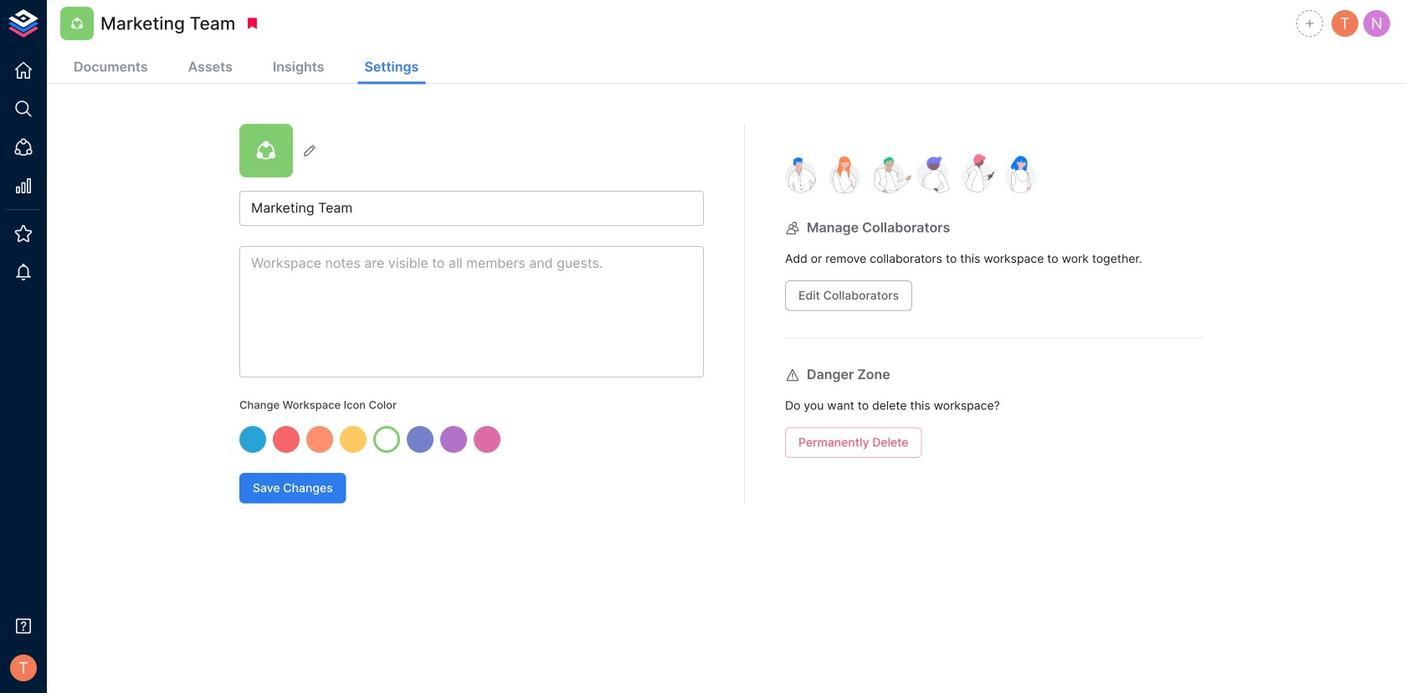 Task type: locate. For each thing, give the bounding box(es) containing it.
Workspace Name text field
[[240, 191, 704, 226]]



Task type: vqa. For each thing, say whether or not it's contained in the screenshot.
remove favorite icon
no



Task type: describe. For each thing, give the bounding box(es) containing it.
remove bookmark image
[[245, 16, 260, 31]]

Workspace notes are visible to all members and guests. text field
[[240, 246, 704, 378]]



